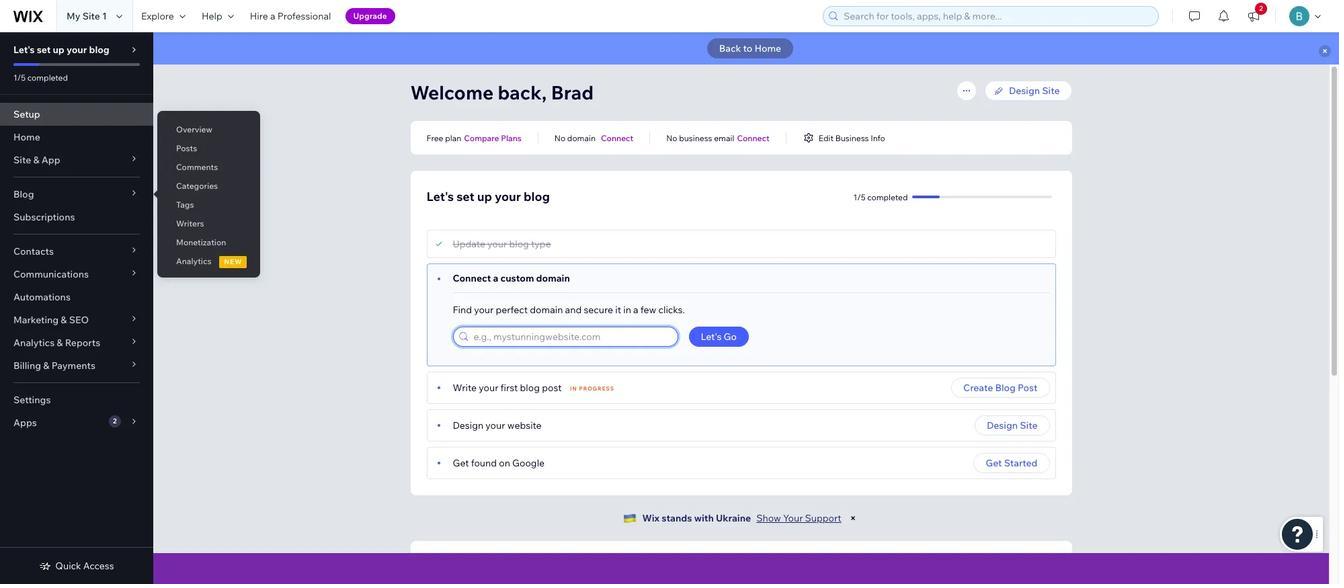 Task type: vqa. For each thing, say whether or not it's contained in the screenshot.


Task type: locate. For each thing, give the bounding box(es) containing it.
edit business info
[[819, 133, 885, 143]]

design inside "link"
[[1009, 85, 1040, 97]]

create
[[963, 382, 993, 394]]

update
[[453, 238, 485, 250]]

home right to at the right of the page
[[755, 42, 781, 54]]

analytics
[[176, 256, 211, 266], [13, 337, 55, 349]]

billing
[[13, 360, 41, 372]]

0 horizontal spatial up
[[53, 44, 64, 56]]

custom
[[500, 272, 534, 284]]

your right find
[[474, 304, 494, 316]]

domain up find your perfect domain and secure it in a few clicks.
[[536, 272, 570, 284]]

0 vertical spatial home
[[755, 42, 781, 54]]

got
[[472, 553, 494, 569]]

completed down info
[[867, 192, 908, 202]]

connect a custom domain
[[453, 272, 570, 284]]

home
[[755, 42, 781, 54], [13, 131, 40, 143]]

get for get started
[[986, 457, 1002, 469]]

1 vertical spatial domain
[[536, 272, 570, 284]]

business
[[835, 133, 869, 143]]

1 vertical spatial up
[[477, 189, 492, 204]]

few
[[640, 304, 656, 316]]

website down wix
[[615, 553, 665, 569]]

categories link
[[157, 175, 260, 198]]

write
[[453, 382, 477, 394]]

1 vertical spatial blog
[[995, 382, 1016, 394]]

website
[[507, 419, 542, 432], [615, 553, 665, 569]]

0 vertical spatial up
[[53, 44, 64, 56]]

1 horizontal spatial 2
[[1259, 4, 1263, 13]]

free
[[427, 133, 443, 143]]

back,
[[498, 81, 547, 104]]

billing & payments button
[[0, 354, 153, 377]]

1 horizontal spatial get
[[986, 457, 1002, 469]]

2 vertical spatial domain
[[530, 304, 563, 316]]

1/5 completed up the setup on the top of page
[[13, 73, 68, 83]]

blog left post
[[995, 382, 1016, 394]]

automations
[[13, 291, 71, 303]]

domain left the and
[[530, 304, 563, 316]]

connect link
[[601, 132, 633, 144], [737, 132, 769, 144]]

analytics down marketing
[[13, 337, 55, 349]]

1 horizontal spatial blog
[[995, 382, 1016, 394]]

up up "setup" link
[[53, 44, 64, 56]]

1 vertical spatial 2
[[113, 417, 117, 426]]

payments
[[52, 360, 95, 372]]

2 get from the left
[[986, 457, 1002, 469]]

0 horizontal spatial 1/5
[[13, 73, 26, 83]]

0 horizontal spatial 2
[[113, 417, 117, 426]]

2 no from the left
[[666, 133, 677, 143]]

1/5
[[13, 73, 26, 83], [853, 192, 866, 202]]

1 horizontal spatial home
[[755, 42, 781, 54]]

in
[[570, 385, 577, 392]]

& left app
[[33, 154, 39, 166]]

& inside "dropdown button"
[[57, 337, 63, 349]]

comments link
[[157, 156, 260, 179]]

let's set up your blog up update your blog type
[[427, 189, 550, 204]]

marketing & seo button
[[0, 309, 153, 331]]

0 horizontal spatial set
[[37, 44, 51, 56]]

let's inside sidebar element
[[13, 44, 35, 56]]

0 horizontal spatial no
[[554, 133, 565, 143]]

get inside button
[[986, 457, 1002, 469]]

0 horizontal spatial blog
[[13, 188, 34, 200]]

& inside dropdown button
[[61, 314, 67, 326]]

0 vertical spatial 2
[[1259, 4, 1263, 13]]

completed up the setup on the top of page
[[27, 73, 68, 83]]

analytics down monetization on the left top of the page
[[176, 256, 211, 266]]

analytics & reports button
[[0, 331, 153, 354]]

site inside "link"
[[1042, 85, 1060, 97]]

& for site
[[33, 154, 39, 166]]

your up update your blog type
[[495, 189, 521, 204]]

back to home
[[719, 42, 781, 54]]

1/5 up the setup on the top of page
[[13, 73, 26, 83]]

2 connect link from the left
[[737, 132, 769, 144]]

0 vertical spatial set
[[37, 44, 51, 56]]

update your blog type
[[453, 238, 551, 250]]

on
[[499, 457, 510, 469]]

settings link
[[0, 389, 153, 411]]

0 horizontal spatial get
[[453, 457, 469, 469]]

design site
[[1009, 85, 1060, 97], [987, 419, 1038, 432]]

blog up subscriptions
[[13, 188, 34, 200]]

let's set up your blog down my
[[13, 44, 109, 56]]

a left custom
[[493, 272, 498, 284]]

website up google
[[507, 419, 542, 432]]

0 vertical spatial analytics
[[176, 256, 211, 266]]

0 horizontal spatial 1/5 completed
[[13, 73, 68, 83]]

0 vertical spatial let's set up your blog
[[13, 44, 109, 56]]

0 horizontal spatial home
[[13, 131, 40, 143]]

stands
[[662, 512, 692, 524]]

your for update
[[487, 238, 507, 250]]

let's set up your blog
[[13, 44, 109, 56], [427, 189, 550, 204]]

blog inside blog dropdown button
[[13, 188, 34, 200]]

get
[[453, 457, 469, 469], [986, 457, 1002, 469]]

1 connect link from the left
[[601, 132, 633, 144]]

1 vertical spatial completed
[[867, 192, 908, 202]]

quick access button
[[39, 560, 114, 572]]

write your first blog post
[[453, 382, 562, 394]]

wix stands with ukraine show your support
[[642, 512, 841, 524]]

0 horizontal spatial analytics
[[13, 337, 55, 349]]

Search for tools, apps, help & more... field
[[840, 7, 1154, 26]]

let's up update
[[427, 189, 454, 204]]

0 horizontal spatial let's set up your blog
[[13, 44, 109, 56]]

no down brad
[[554, 133, 565, 143]]

help button
[[194, 0, 242, 32]]

0 horizontal spatial connect link
[[601, 132, 633, 144]]

blog button
[[0, 183, 153, 206]]

blog inside create blog post button
[[995, 382, 1016, 394]]

2 horizontal spatial let's
[[701, 331, 722, 343]]

1 horizontal spatial set
[[457, 189, 474, 204]]

apps
[[13, 417, 37, 429]]

& left seo
[[61, 314, 67, 326]]

design site inside "link"
[[1009, 85, 1060, 97]]

set up the setup on the top of page
[[37, 44, 51, 56]]

& right billing
[[43, 360, 49, 372]]

automations link
[[0, 286, 153, 309]]

your left first
[[479, 382, 498, 394]]

create blog post
[[963, 382, 1038, 394]]

1 vertical spatial 1/5 completed
[[853, 192, 908, 202]]

1 vertical spatial website
[[615, 553, 665, 569]]

0 vertical spatial blog
[[13, 188, 34, 200]]

0 vertical spatial design site
[[1009, 85, 1060, 97]]

a right in on the bottom of the page
[[633, 304, 638, 316]]

with
[[694, 512, 714, 524]]

& for billing
[[43, 360, 49, 372]]

your down my
[[67, 44, 87, 56]]

communications
[[13, 268, 89, 280]]

1 vertical spatial analytics
[[13, 337, 55, 349]]

0 vertical spatial 1/5
[[13, 73, 26, 83]]

no left business
[[666, 133, 677, 143]]

design inside button
[[987, 419, 1018, 432]]

0 vertical spatial let's
[[13, 44, 35, 56]]

1
[[102, 10, 107, 22]]

1 horizontal spatial analytics
[[176, 256, 211, 266]]

welcome back, brad
[[410, 81, 594, 104]]

e.g., mystunningwebsite.com field
[[470, 327, 673, 346]]

1 vertical spatial home
[[13, 131, 40, 143]]

2 vertical spatial let's
[[701, 331, 722, 343]]

and
[[565, 304, 582, 316]]

1 horizontal spatial no
[[666, 133, 677, 143]]

settings
[[13, 394, 51, 406]]

1 no from the left
[[554, 133, 565, 143]]

0 horizontal spatial website
[[507, 419, 542, 432]]

tags
[[176, 200, 194, 210]]

completed inside sidebar element
[[27, 73, 68, 83]]

0 vertical spatial completed
[[27, 73, 68, 83]]

professional
[[277, 10, 331, 22]]

compare
[[464, 133, 499, 143]]

domain for custom
[[536, 272, 570, 284]]

up
[[53, 44, 64, 56], [477, 189, 492, 204]]

blog left type
[[509, 238, 529, 250]]

subscriptions
[[13, 211, 75, 223]]

back to home alert
[[153, 32, 1339, 65]]

your up the get found on google in the left bottom of the page
[[486, 419, 505, 432]]

let's up the setup on the top of page
[[13, 44, 35, 56]]

it
[[615, 304, 621, 316]]

let's left go
[[701, 331, 722, 343]]

reports
[[65, 337, 100, 349]]

blog down 1
[[89, 44, 109, 56]]

set up update
[[457, 189, 474, 204]]

1 horizontal spatial website
[[615, 553, 665, 569]]

1 horizontal spatial completed
[[867, 192, 908, 202]]

communications button
[[0, 263, 153, 286]]

1 horizontal spatial connect link
[[737, 132, 769, 144]]

1 vertical spatial design site
[[987, 419, 1038, 432]]

domain down brad
[[567, 133, 596, 143]]

1/5 down business
[[853, 192, 866, 202]]

& for analytics
[[57, 337, 63, 349]]

plan
[[445, 133, 461, 143]]

find your perfect domain and secure it in a few clicks.
[[453, 304, 685, 316]]

1 horizontal spatial 1/5
[[853, 192, 866, 202]]

design site link
[[985, 81, 1072, 101]]

0 horizontal spatial let's
[[13, 44, 35, 56]]

ukraine
[[716, 512, 751, 524]]

1 get from the left
[[453, 457, 469, 469]]

2
[[1259, 4, 1263, 13], [113, 417, 117, 426]]

explore
[[141, 10, 174, 22]]

2 inside button
[[1259, 4, 1263, 13]]

0 vertical spatial website
[[507, 419, 542, 432]]

your right update
[[487, 238, 507, 250]]

subscriptions link
[[0, 206, 153, 229]]

analytics inside "dropdown button"
[[13, 337, 55, 349]]

& left reports on the left
[[57, 337, 63, 349]]

get left found
[[453, 457, 469, 469]]

blog
[[89, 44, 109, 56], [524, 189, 550, 204], [509, 238, 529, 250], [520, 382, 540, 394]]

help
[[202, 10, 222, 22]]

in
[[623, 304, 631, 316]]

home down the setup on the top of page
[[13, 131, 40, 143]]

up up update
[[477, 189, 492, 204]]

found
[[471, 457, 497, 469]]

a right than
[[604, 553, 612, 569]]

1 horizontal spatial let's set up your blog
[[427, 189, 550, 204]]

a
[[270, 10, 275, 22], [493, 272, 498, 284], [633, 304, 638, 316], [604, 553, 612, 569]]

0 vertical spatial 1/5 completed
[[13, 73, 68, 83]]

seo
[[69, 314, 89, 326]]

get left started
[[986, 457, 1002, 469]]

your
[[67, 44, 87, 56], [495, 189, 521, 204], [487, 238, 507, 250], [474, 304, 494, 316], [479, 382, 498, 394], [486, 419, 505, 432]]

your for write
[[479, 382, 498, 394]]

posts
[[176, 143, 197, 153]]

1/5 completed down info
[[853, 192, 908, 202]]

1 horizontal spatial let's
[[427, 189, 454, 204]]

let's go button
[[689, 327, 749, 347]]

back
[[719, 42, 741, 54]]

0 horizontal spatial completed
[[27, 73, 68, 83]]

& for marketing
[[61, 314, 67, 326]]



Task type: describe. For each thing, give the bounding box(es) containing it.
you've got much more than a website
[[427, 553, 665, 569]]

no for no domain
[[554, 133, 565, 143]]

perfect
[[496, 304, 528, 316]]

connect link for no domain connect
[[601, 132, 633, 144]]

post
[[542, 382, 562, 394]]

type
[[531, 238, 551, 250]]

overview
[[176, 124, 212, 134]]

post
[[1018, 382, 1038, 394]]

my
[[67, 10, 80, 22]]

let's go
[[701, 331, 737, 343]]

no for no business email
[[666, 133, 677, 143]]

get found on google
[[453, 457, 545, 469]]

compare plans link
[[464, 132, 522, 144]]

no domain connect
[[554, 133, 633, 143]]

started
[[1004, 457, 1038, 469]]

free plan compare plans
[[427, 133, 522, 143]]

upgrade button
[[345, 8, 395, 24]]

hire a professional link
[[242, 0, 339, 32]]

sidebar element
[[0, 32, 153, 584]]

to
[[743, 42, 752, 54]]

blog right first
[[520, 382, 540, 394]]

categories
[[176, 181, 218, 191]]

billing & payments
[[13, 360, 95, 372]]

get for get found on google
[[453, 457, 469, 469]]

1 horizontal spatial 1/5 completed
[[853, 192, 908, 202]]

blog up type
[[524, 189, 550, 204]]

set inside sidebar element
[[37, 44, 51, 56]]

info
[[871, 133, 885, 143]]

posts link
[[157, 137, 260, 160]]

analytics for analytics
[[176, 256, 211, 266]]

contacts
[[13, 245, 54, 257]]

0 vertical spatial domain
[[567, 133, 596, 143]]

support
[[805, 512, 841, 524]]

design site inside button
[[987, 419, 1038, 432]]

2 horizontal spatial connect
[[737, 133, 769, 143]]

find
[[453, 304, 472, 316]]

tags link
[[157, 194, 260, 216]]

1/5 inside sidebar element
[[13, 73, 26, 83]]

a right hire
[[270, 10, 275, 22]]

your inside sidebar element
[[67, 44, 87, 56]]

show
[[756, 512, 781, 524]]

setup
[[13, 108, 40, 120]]

overview link
[[157, 118, 260, 141]]

let's inside button
[[701, 331, 722, 343]]

site inside popup button
[[13, 154, 31, 166]]

1 vertical spatial let's
[[427, 189, 454, 204]]

progress
[[579, 385, 615, 392]]

your for design
[[486, 419, 505, 432]]

secure
[[584, 304, 613, 316]]

google
[[512, 457, 545, 469]]

than
[[572, 553, 601, 569]]

more
[[536, 553, 569, 569]]

analytics for analytics & reports
[[13, 337, 55, 349]]

monetization
[[176, 237, 226, 247]]

get started button
[[974, 453, 1050, 473]]

wix
[[642, 512, 659, 524]]

edit
[[819, 133, 834, 143]]

app
[[42, 154, 60, 166]]

analytics & reports
[[13, 337, 100, 349]]

let's set up your blog inside sidebar element
[[13, 44, 109, 56]]

access
[[83, 560, 114, 572]]

no business email connect
[[666, 133, 769, 143]]

new
[[224, 257, 242, 266]]

setup link
[[0, 103, 153, 126]]

much
[[497, 553, 533, 569]]

blog inside sidebar element
[[89, 44, 109, 56]]

edit business info button
[[802, 132, 885, 144]]

2 inside sidebar element
[[113, 417, 117, 426]]

marketing & seo
[[13, 314, 89, 326]]

my site 1
[[67, 10, 107, 22]]

back to home button
[[707, 38, 793, 58]]

comments
[[176, 162, 218, 172]]

site inside button
[[1020, 419, 1038, 432]]

design your website
[[453, 419, 542, 432]]

writers link
[[157, 212, 260, 235]]

1 horizontal spatial up
[[477, 189, 492, 204]]

1 vertical spatial set
[[457, 189, 474, 204]]

your for find
[[474, 304, 494, 316]]

hire
[[250, 10, 268, 22]]

home inside back to home button
[[755, 42, 781, 54]]

1 vertical spatial 1/5
[[853, 192, 866, 202]]

0 horizontal spatial connect
[[453, 272, 491, 284]]

marketing
[[13, 314, 59, 326]]

get started
[[986, 457, 1038, 469]]

site & app
[[13, 154, 60, 166]]

contacts button
[[0, 240, 153, 263]]

clicks.
[[658, 304, 685, 316]]

create blog post button
[[951, 378, 1050, 398]]

email
[[714, 133, 734, 143]]

domain for perfect
[[530, 304, 563, 316]]

upgrade
[[353, 11, 387, 21]]

site & app button
[[0, 149, 153, 171]]

go
[[724, 331, 737, 343]]

home inside sidebar element
[[13, 131, 40, 143]]

quick
[[55, 560, 81, 572]]

1 vertical spatial let's set up your blog
[[427, 189, 550, 204]]

1/5 completed inside sidebar element
[[13, 73, 68, 83]]

1 horizontal spatial connect
[[601, 133, 633, 143]]

business
[[679, 133, 712, 143]]

connect link for no business email connect
[[737, 132, 769, 144]]

quick access
[[55, 560, 114, 572]]

up inside sidebar element
[[53, 44, 64, 56]]

monetization link
[[157, 231, 260, 254]]

2 button
[[1239, 0, 1268, 32]]



